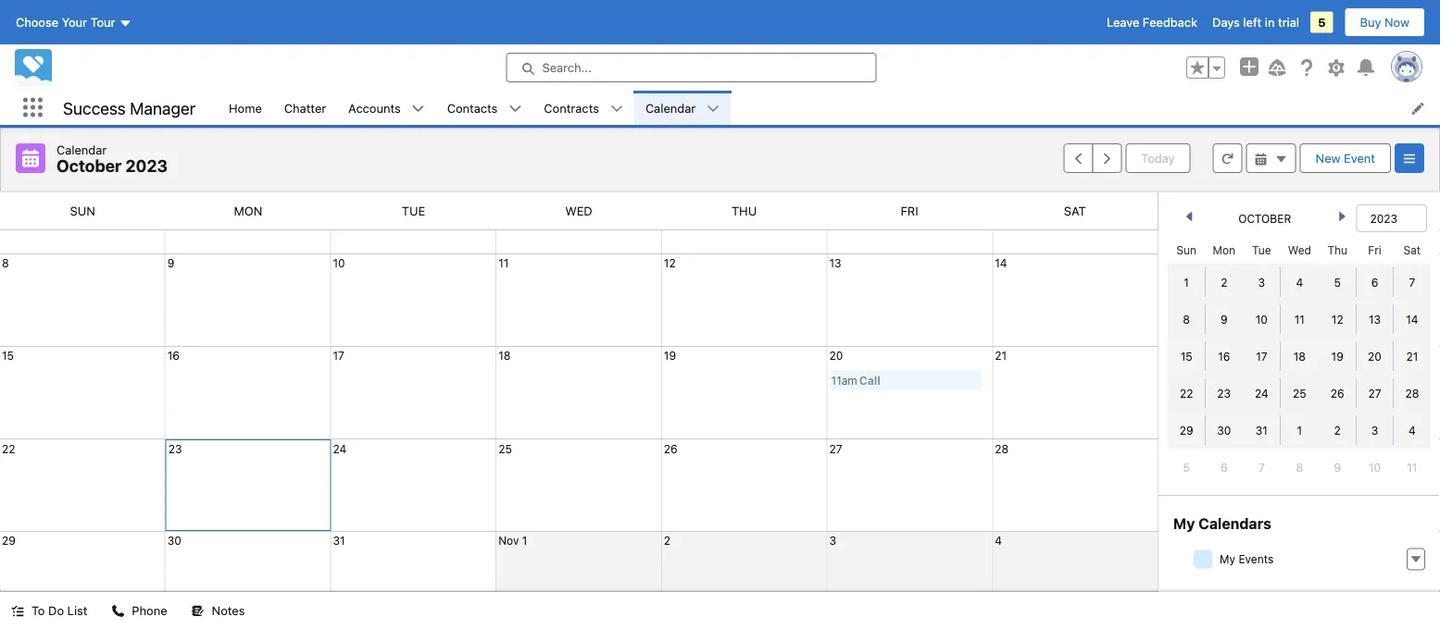 Task type: locate. For each thing, give the bounding box(es) containing it.
30
[[1217, 424, 1231, 437], [167, 534, 181, 547]]

29
[[1180, 424, 1193, 437], [2, 534, 16, 547]]

fri
[[901, 204, 918, 218], [1368, 244, 1382, 257]]

2 horizontal spatial 11
[[1407, 461, 1417, 474]]

text default image inside to do list button
[[11, 605, 24, 618]]

1 horizontal spatial 14
[[1406, 313, 1418, 326]]

calendar for calendar october 2023
[[56, 143, 107, 157]]

1 horizontal spatial thu
[[1328, 244, 1348, 257]]

text default image inside contracts list item
[[610, 102, 623, 115]]

0 horizontal spatial 5
[[1183, 461, 1190, 474]]

0 horizontal spatial 13
[[829, 257, 842, 270]]

notes button
[[180, 593, 256, 630]]

thu
[[732, 204, 757, 218], [1328, 244, 1348, 257]]

list
[[218, 91, 1440, 125]]

15 button
[[2, 349, 14, 362]]

contracts list item
[[533, 91, 634, 125]]

0 vertical spatial my
[[1173, 515, 1195, 533]]

my
[[1173, 515, 1195, 533], [1220, 553, 1236, 566]]

1 vertical spatial 6
[[1221, 461, 1228, 474]]

1 horizontal spatial calendar
[[645, 101, 696, 115]]

group left today at the right of the page
[[1064, 144, 1122, 173]]

0 vertical spatial 12
[[664, 257, 676, 270]]

contacts link
[[436, 91, 509, 125]]

text default image
[[412, 102, 425, 115], [610, 102, 623, 115], [707, 102, 720, 115], [1255, 153, 1268, 166], [1275, 153, 1288, 166], [1410, 554, 1423, 567], [112, 605, 124, 618]]

1 horizontal spatial 2
[[1221, 276, 1227, 289]]

text default image
[[509, 102, 522, 115], [11, 605, 24, 618], [191, 605, 204, 618]]

october
[[56, 156, 122, 176], [1239, 212, 1291, 225]]

text default image left notes at the bottom of page
[[191, 605, 204, 618]]

group
[[1186, 56, 1225, 79], [1064, 144, 1122, 173]]

29 button
[[2, 534, 16, 547]]

your
[[62, 15, 87, 29]]

3
[[1258, 276, 1265, 289], [1371, 424, 1378, 437], [829, 534, 836, 547]]

today
[[1141, 151, 1175, 165]]

do
[[48, 604, 64, 618]]

days left in trial
[[1212, 15, 1299, 29]]

to do list button
[[0, 593, 99, 630]]

22 inside grid
[[1180, 387, 1193, 400]]

31 button
[[333, 534, 345, 547]]

2 horizontal spatial 10
[[1369, 461, 1381, 474]]

new event
[[1316, 151, 1375, 165]]

grid containing sun
[[1168, 236, 1431, 486]]

2 horizontal spatial 4
[[1409, 424, 1416, 437]]

group down days
[[1186, 56, 1225, 79]]

my right 'hide items' icon
[[1220, 553, 1236, 566]]

27 button
[[829, 443, 842, 456]]

0 horizontal spatial 9
[[167, 257, 174, 270]]

success
[[63, 98, 126, 118]]

1 vertical spatial 29
[[2, 534, 16, 547]]

grid
[[1168, 236, 1431, 486]]

2 vertical spatial 5
[[1183, 461, 1190, 474]]

0 vertical spatial sat
[[1064, 204, 1086, 218]]

1 horizontal spatial 25
[[1293, 387, 1306, 400]]

2 horizontal spatial 8
[[1296, 461, 1303, 474]]

text default image inside contacts list item
[[509, 102, 522, 115]]

0 vertical spatial 14
[[995, 257, 1007, 270]]

0 horizontal spatial group
[[1064, 144, 1122, 173]]

calendar inside list item
[[645, 101, 696, 115]]

1 horizontal spatial sun
[[1177, 244, 1197, 257]]

0 horizontal spatial 3
[[829, 534, 836, 547]]

2 vertical spatial 8
[[1296, 461, 1303, 474]]

event
[[1344, 151, 1375, 165]]

31
[[1256, 424, 1268, 437], [333, 534, 345, 547]]

trial
[[1278, 15, 1299, 29]]

choose your tour button
[[15, 7, 133, 37]]

21 inside grid
[[1406, 350, 1418, 363]]

text default image inside the accounts list item
[[412, 102, 425, 115]]

1 vertical spatial mon
[[1213, 244, 1236, 257]]

9
[[167, 257, 174, 270], [1221, 313, 1228, 326], [1334, 461, 1341, 474]]

today button
[[1126, 144, 1191, 173]]

20
[[829, 349, 843, 362], [1368, 350, 1382, 363]]

sun
[[70, 204, 95, 218], [1177, 244, 1197, 257]]

2 vertical spatial 10
[[1369, 461, 1381, 474]]

calendar down success
[[56, 143, 107, 157]]

1 vertical spatial 14
[[1406, 313, 1418, 326]]

0 horizontal spatial 16
[[167, 349, 180, 362]]

0 vertical spatial mon
[[234, 204, 262, 218]]

22
[[1180, 387, 1193, 400], [2, 443, 15, 456]]

1 horizontal spatial 31
[[1256, 424, 1268, 437]]

1 horizontal spatial 28
[[1405, 387, 1419, 400]]

2 vertical spatial 2
[[664, 534, 671, 547]]

1 vertical spatial group
[[1064, 144, 1122, 173]]

0 horizontal spatial october
[[56, 156, 122, 176]]

0 vertical spatial group
[[1186, 56, 1225, 79]]

1 vertical spatial 2
[[1334, 424, 1341, 437]]

now
[[1385, 15, 1410, 29]]

0 vertical spatial 9
[[167, 257, 174, 270]]

text default image inside phone button
[[112, 605, 124, 618]]

1 vertical spatial 13
[[1369, 313, 1381, 326]]

1 vertical spatial calendar
[[56, 143, 107, 157]]

1 vertical spatial 12
[[1332, 313, 1344, 326]]

1 vertical spatial 1
[[1297, 424, 1302, 437]]

choose your tour
[[16, 15, 115, 29]]

24
[[1255, 387, 1269, 400], [333, 443, 347, 456]]

19 button
[[664, 349, 676, 362]]

10
[[333, 257, 345, 270], [1256, 313, 1268, 326], [1369, 461, 1381, 474]]

1 horizontal spatial sat
[[1404, 244, 1421, 257]]

6
[[1371, 276, 1378, 289], [1221, 461, 1228, 474]]

1 vertical spatial 5
[[1334, 276, 1341, 289]]

calendar inside calendar october 2023
[[56, 143, 107, 157]]

0 vertical spatial 30
[[1217, 424, 1231, 437]]

12
[[664, 257, 676, 270], [1332, 313, 1344, 326]]

0 vertical spatial 1
[[1184, 276, 1189, 289]]

tue
[[402, 204, 425, 218], [1252, 244, 1271, 257]]

25
[[1293, 387, 1306, 400], [498, 443, 512, 456]]

0 horizontal spatial 31
[[333, 534, 345, 547]]

text default image inside notes button
[[191, 605, 204, 618]]

0 vertical spatial october
[[56, 156, 122, 176]]

calendar down search... button
[[645, 101, 696, 115]]

0 vertical spatial 11
[[498, 257, 509, 270]]

1 horizontal spatial my
[[1220, 553, 1236, 566]]

21
[[995, 349, 1007, 362], [1406, 350, 1418, 363]]

23
[[1217, 387, 1231, 400], [168, 443, 182, 456]]

0 horizontal spatial 23
[[168, 443, 182, 456]]

text default image for notes
[[191, 605, 204, 618]]

chatter link
[[273, 91, 337, 125]]

0 vertical spatial wed
[[565, 204, 593, 218]]

left
[[1243, 15, 1262, 29]]

31 inside grid
[[1256, 424, 1268, 437]]

2
[[1221, 276, 1227, 289], [1334, 424, 1341, 437], [664, 534, 671, 547]]

3 button
[[829, 534, 836, 547]]

0 vertical spatial 2
[[1221, 276, 1227, 289]]

0 vertical spatial sun
[[70, 204, 95, 218]]

1 horizontal spatial wed
[[1288, 244, 1311, 257]]

26
[[1331, 387, 1344, 400], [664, 443, 678, 456]]

0 horizontal spatial my
[[1173, 515, 1195, 533]]

leave
[[1107, 15, 1139, 29]]

27 inside grid
[[1368, 387, 1381, 400]]

0 horizontal spatial fri
[[901, 204, 918, 218]]

1
[[1184, 276, 1189, 289], [1297, 424, 1302, 437], [522, 534, 527, 547]]

0 vertical spatial calendar
[[645, 101, 696, 115]]

hide items image
[[1194, 550, 1212, 569]]

calendar for calendar
[[645, 101, 696, 115]]

days
[[1212, 15, 1240, 29]]

18 inside grid
[[1294, 350, 1306, 363]]

my events
[[1220, 553, 1274, 566]]

buy now
[[1360, 15, 1410, 29]]

11 button
[[498, 257, 509, 270]]

28
[[1405, 387, 1419, 400], [995, 443, 1009, 456]]

0 horizontal spatial thu
[[732, 204, 757, 218]]

0 horizontal spatial calendar
[[56, 143, 107, 157]]

my calendars
[[1173, 515, 1271, 533]]

0 vertical spatial 8
[[2, 257, 9, 270]]

1 horizontal spatial 27
[[1368, 387, 1381, 400]]

24 inside grid
[[1255, 387, 1269, 400]]

mon
[[234, 204, 262, 218], [1213, 244, 1236, 257]]

17
[[333, 349, 344, 362], [1256, 350, 1267, 363]]

1 horizontal spatial october
[[1239, 212, 1291, 225]]

1 horizontal spatial 20
[[1368, 350, 1382, 363]]

home link
[[218, 91, 273, 125]]

1 vertical spatial 28
[[995, 443, 1009, 456]]

0 vertical spatial 10
[[333, 257, 345, 270]]

0 horizontal spatial 21
[[995, 349, 1007, 362]]

1 horizontal spatial 29
[[1180, 424, 1193, 437]]

contracts link
[[533, 91, 610, 125]]

my up 'hide items' icon
[[1173, 515, 1195, 533]]

text default image right the contacts
[[509, 102, 522, 115]]

1 vertical spatial 30
[[167, 534, 181, 547]]

1 vertical spatial 11
[[1294, 313, 1305, 326]]

text default image left to
[[11, 605, 24, 618]]

5
[[1318, 15, 1326, 29], [1334, 276, 1341, 289], [1183, 461, 1190, 474]]

search...
[[542, 61, 592, 75]]

0 horizontal spatial 12
[[664, 257, 676, 270]]

1 horizontal spatial mon
[[1213, 244, 1236, 257]]

0 vertical spatial 23
[[1217, 387, 1231, 400]]

0 horizontal spatial 25
[[498, 443, 512, 456]]

11
[[498, 257, 509, 270], [1294, 313, 1305, 326], [1407, 461, 1417, 474]]

0 vertical spatial 5
[[1318, 15, 1326, 29]]

2 button
[[664, 534, 671, 547]]

new event button
[[1300, 144, 1391, 173]]

search... button
[[506, 53, 877, 82]]

14
[[995, 257, 1007, 270], [1406, 313, 1418, 326]]

1 vertical spatial 3
[[1371, 424, 1378, 437]]

18 button
[[498, 349, 511, 362]]

sat
[[1064, 204, 1086, 218], [1404, 244, 1421, 257]]

0 horizontal spatial 7
[[1259, 461, 1265, 474]]

0 vertical spatial tue
[[402, 204, 425, 218]]

2 vertical spatial 9
[[1334, 461, 1341, 474]]

1 vertical spatial tue
[[1252, 244, 1271, 257]]

accounts list item
[[337, 91, 436, 125]]

call link
[[859, 374, 881, 387]]

1 vertical spatial 7
[[1259, 461, 1265, 474]]

18
[[498, 349, 511, 362], [1294, 350, 1306, 363]]

in
[[1265, 15, 1275, 29]]

0 vertical spatial thu
[[732, 204, 757, 218]]

7
[[1409, 276, 1415, 289], [1259, 461, 1265, 474]]



Task type: describe. For each thing, give the bounding box(es) containing it.
9 button
[[167, 257, 174, 270]]

16 button
[[167, 349, 180, 362]]

1 vertical spatial wed
[[1288, 244, 1311, 257]]

0 horizontal spatial tue
[[402, 204, 425, 218]]

14 button
[[995, 257, 1007, 270]]

0 vertical spatial 6
[[1371, 276, 1378, 289]]

13 button
[[829, 257, 842, 270]]

1 horizontal spatial 1
[[1184, 276, 1189, 289]]

1 horizontal spatial 13
[[1369, 313, 1381, 326]]

feedback
[[1143, 15, 1198, 29]]

28 button
[[995, 443, 1009, 456]]

1 vertical spatial 9
[[1221, 313, 1228, 326]]

my for my calendars
[[1173, 515, 1195, 533]]

26 button
[[664, 443, 678, 456]]

1 vertical spatial sat
[[1404, 244, 1421, 257]]

accounts link
[[337, 91, 412, 125]]

24 button
[[333, 443, 347, 456]]

0 vertical spatial 13
[[829, 257, 842, 270]]

leave feedback
[[1107, 15, 1198, 29]]

14 inside grid
[[1406, 313, 1418, 326]]

1 horizontal spatial 17
[[1256, 350, 1267, 363]]

0 vertical spatial 4
[[1296, 276, 1303, 289]]

1 horizontal spatial 5
[[1318, 15, 1326, 29]]

0 horizontal spatial 20
[[829, 349, 843, 362]]

25 inside grid
[[1293, 387, 1306, 400]]

mon inside grid
[[1213, 244, 1236, 257]]

1 horizontal spatial 19
[[1331, 350, 1344, 363]]

buy
[[1360, 15, 1381, 29]]

notes
[[212, 604, 245, 618]]

nov 1 button
[[498, 534, 527, 547]]

1 vertical spatial october
[[1239, 212, 1291, 225]]

0 horizontal spatial 27
[[829, 443, 842, 456]]

2 horizontal spatial 1
[[1297, 424, 1302, 437]]

1 horizontal spatial 3
[[1258, 276, 1265, 289]]

28 inside grid
[[1405, 387, 1419, 400]]

0 horizontal spatial 2
[[664, 534, 671, 547]]

call
[[859, 374, 881, 387]]

0 vertical spatial fri
[[901, 204, 918, 218]]

contracts
[[544, 101, 599, 115]]

1 vertical spatial 23
[[168, 443, 182, 456]]

calendars
[[1199, 515, 1271, 533]]

sun inside grid
[[1177, 244, 1197, 257]]

0 horizontal spatial 17
[[333, 349, 344, 362]]

manager
[[130, 98, 195, 118]]

1 vertical spatial 25
[[498, 443, 512, 456]]

2023
[[125, 156, 168, 176]]

23 inside grid
[[1217, 387, 1231, 400]]

2 vertical spatial 1
[[522, 534, 527, 547]]

to
[[31, 604, 45, 618]]

1 horizontal spatial 30
[[1217, 424, 1231, 437]]

0 horizontal spatial 29
[[2, 534, 16, 547]]

calendar october 2023
[[56, 143, 168, 176]]

october inside calendar october 2023
[[56, 156, 122, 176]]

0 horizontal spatial 28
[[995, 443, 1009, 456]]

tue inside grid
[[1252, 244, 1271, 257]]

thu inside grid
[[1328, 244, 1348, 257]]

10 button
[[333, 257, 345, 270]]

phone
[[132, 604, 167, 618]]

0 horizontal spatial sun
[[70, 204, 95, 218]]

17 button
[[333, 349, 344, 362]]

25 button
[[498, 443, 512, 456]]

0 horizontal spatial wed
[[565, 204, 593, 218]]

0 horizontal spatial 26
[[664, 443, 678, 456]]

1 horizontal spatial 15
[[1181, 350, 1193, 363]]

12 button
[[664, 257, 676, 270]]

leave feedback link
[[1107, 15, 1198, 29]]

8 button
[[2, 257, 9, 270]]

22 button
[[2, 443, 15, 456]]

my for my events
[[1220, 553, 1236, 566]]

0 horizontal spatial 10
[[333, 257, 345, 270]]

success manager
[[63, 98, 195, 118]]

4 button
[[995, 534, 1002, 547]]

tour
[[90, 15, 115, 29]]

list
[[67, 604, 87, 618]]

0 horizontal spatial 15
[[2, 349, 14, 362]]

buy now button
[[1344, 7, 1425, 37]]

calendar list item
[[634, 91, 731, 125]]

phone button
[[100, 593, 178, 630]]

events
[[1239, 553, 1274, 566]]

0 horizontal spatial mon
[[234, 204, 262, 218]]

1 vertical spatial 4
[[1409, 424, 1416, 437]]

0 horizontal spatial 11
[[498, 257, 509, 270]]

1 vertical spatial 22
[[2, 443, 15, 456]]

0 horizontal spatial 18
[[498, 349, 511, 362]]

2 horizontal spatial 9
[[1334, 461, 1341, 474]]

1 horizontal spatial fri
[[1368, 244, 1382, 257]]

accounts
[[348, 101, 401, 115]]

0 vertical spatial 7
[[1409, 276, 1415, 289]]

text default image inside the calendar list item
[[707, 102, 720, 115]]

20 button
[[829, 349, 843, 362]]

0 vertical spatial 26
[[1331, 387, 1344, 400]]

calendar link
[[634, 91, 707, 125]]

21 button
[[995, 349, 1007, 362]]

2 horizontal spatial 2
[[1334, 424, 1341, 437]]

0 horizontal spatial sat
[[1064, 204, 1086, 218]]

11am
[[831, 374, 857, 387]]

1 horizontal spatial 8
[[1183, 313, 1190, 326]]

0 vertical spatial 29
[[1180, 424, 1193, 437]]

1 horizontal spatial 16
[[1218, 350, 1230, 363]]

11am call
[[831, 374, 881, 387]]

text default image for to do list
[[11, 605, 24, 618]]

0 horizontal spatial 19
[[664, 349, 676, 362]]

choose
[[16, 15, 58, 29]]

new
[[1316, 151, 1341, 165]]

0 horizontal spatial 14
[[995, 257, 1007, 270]]

contacts list item
[[436, 91, 533, 125]]

2 vertical spatial 11
[[1407, 461, 1417, 474]]

2 vertical spatial 3
[[829, 534, 836, 547]]

to do list
[[31, 604, 87, 618]]

chatter
[[284, 101, 326, 115]]

0 horizontal spatial 6
[[1221, 461, 1228, 474]]

23 button
[[168, 443, 182, 456]]

0 horizontal spatial 24
[[333, 443, 347, 456]]

1 horizontal spatial 10
[[1256, 313, 1268, 326]]

contacts
[[447, 101, 498, 115]]

home
[[229, 101, 262, 115]]

1 horizontal spatial 11
[[1294, 313, 1305, 326]]

2 horizontal spatial 5
[[1334, 276, 1341, 289]]

list containing home
[[218, 91, 1440, 125]]

0 horizontal spatial 4
[[995, 534, 1002, 547]]

nov
[[498, 534, 519, 547]]

1 horizontal spatial 12
[[1332, 313, 1344, 326]]

30 button
[[167, 534, 181, 547]]

nov 1
[[498, 534, 527, 547]]



Task type: vqa. For each thing, say whether or not it's contained in the screenshot.
1st More
no



